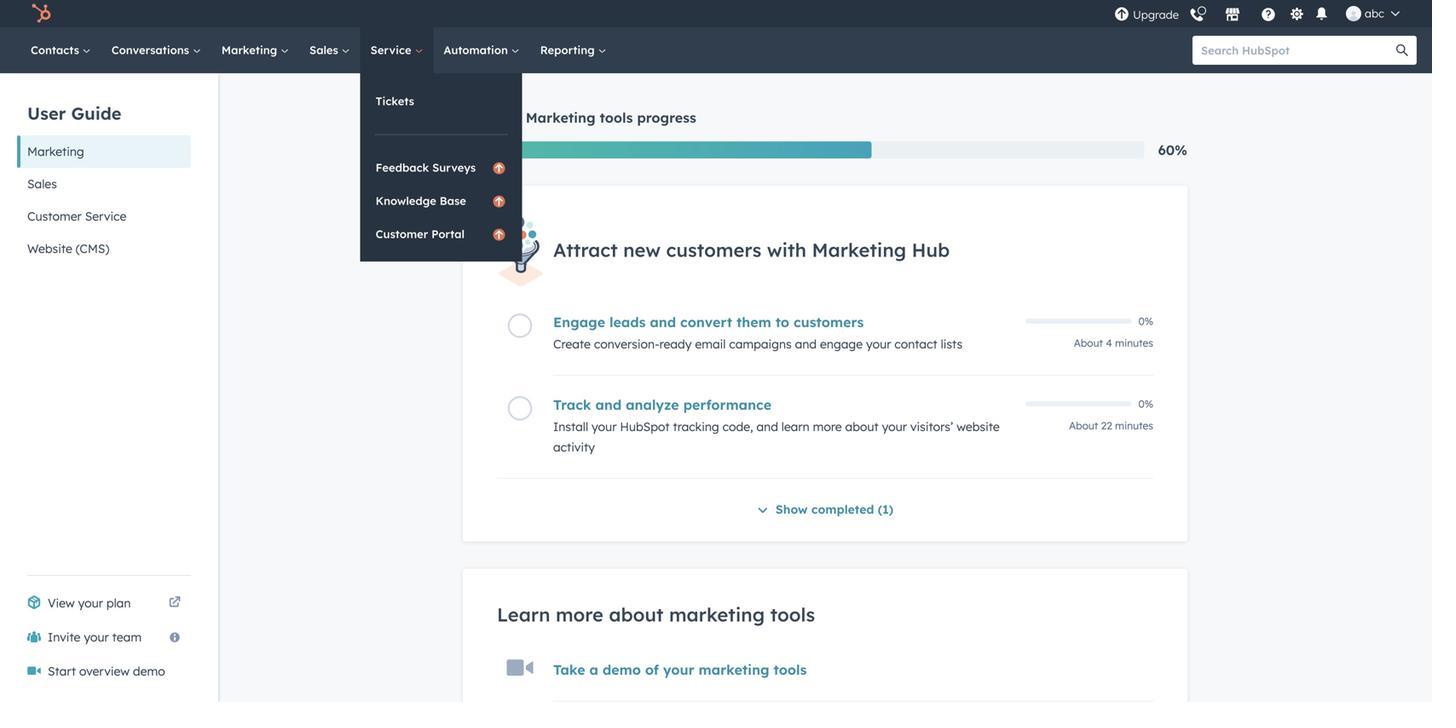 Task type: vqa. For each thing, say whether or not it's contained in the screenshot.
User Guides element
no



Task type: describe. For each thing, give the bounding box(es) containing it.
customer portal link
[[360, 218, 522, 251]]

gary orlando image
[[1347, 6, 1362, 21]]

start overview demo link
[[17, 655, 191, 689]]

abc button
[[1336, 0, 1411, 27]]

minutes for track and analyze performance
[[1116, 420, 1154, 433]]

hub
[[912, 238, 950, 262]]

hubspot image
[[31, 3, 51, 24]]

your
[[490, 109, 522, 126]]

0 vertical spatial tools
[[600, 109, 633, 126]]

0% for track and analyze performance
[[1139, 398, 1154, 411]]

about for track and analyze performance
[[1069, 420, 1099, 433]]

22
[[1102, 420, 1113, 433]]

help button
[[1255, 4, 1284, 23]]

upgrade image
[[1115, 7, 1130, 23]]

automation
[[444, 43, 511, 57]]

learn
[[782, 420, 810, 435]]

website (cms) button
[[17, 233, 191, 265]]

engage leads and convert them to customers create conversion-ready email campaigns and engage your contact lists
[[553, 314, 963, 352]]

and down track and analyze performance button at the bottom of page
[[757, 420, 779, 435]]

service menu
[[360, 73, 522, 262]]

start
[[48, 664, 76, 679]]

learn
[[497, 604, 550, 627]]

learn more about marketing tools
[[497, 604, 815, 627]]

reporting
[[540, 43, 598, 57]]

show completed (1) button
[[757, 500, 894, 522]]

marketplaces button
[[1215, 0, 1251, 27]]

contacts link
[[20, 27, 101, 73]]

service link
[[360, 27, 434, 73]]

invite your team button
[[17, 621, 191, 655]]

1 vertical spatial about
[[609, 604, 664, 627]]

hubspot link
[[20, 3, 64, 24]]

marketplaces image
[[1226, 8, 1241, 23]]

feedback surveys link
[[360, 152, 522, 184]]

sales button
[[17, 168, 191, 200]]

sales link
[[299, 27, 360, 73]]

marketing left hub
[[812, 238, 907, 262]]

about 22 minutes
[[1069, 420, 1154, 433]]

conversations link
[[101, 27, 211, 73]]

take
[[553, 662, 586, 679]]

4
[[1106, 337, 1113, 350]]

and down "engage leads and convert them to customers" button
[[795, 337, 817, 352]]

reporting link
[[530, 27, 617, 73]]

view
[[48, 596, 75, 611]]

track
[[553, 397, 591, 414]]

more inside track and analyze performance install your hubspot tracking code, and learn more about your visitors' website activity
[[813, 420, 842, 435]]

show
[[776, 502, 808, 517]]

help image
[[1261, 8, 1277, 23]]

marketing link
[[211, 27, 299, 73]]

with
[[767, 238, 807, 262]]

marketing button
[[17, 136, 191, 168]]

attract
[[553, 238, 618, 262]]

conversations
[[111, 43, 193, 57]]

install
[[553, 420, 589, 435]]

your right the install in the left bottom of the page
[[592, 420, 617, 435]]

activity
[[553, 440, 595, 455]]

base
[[440, 194, 466, 208]]

Search HubSpot search field
[[1193, 36, 1402, 65]]

view your plan link
[[17, 587, 191, 621]]

notifications button
[[1312, 5, 1333, 23]]

automation link
[[434, 27, 530, 73]]

take a demo of your marketing tools link
[[553, 662, 807, 679]]

about 4 minutes
[[1074, 337, 1154, 350]]

tracking
[[673, 420, 720, 435]]

knowledge
[[376, 194, 437, 208]]

performance
[[684, 397, 772, 414]]

track and analyze performance button
[[553, 397, 1016, 414]]

campaigns
[[729, 337, 792, 352]]

sales inside sales link
[[310, 43, 342, 57]]

to
[[776, 314, 790, 331]]

website
[[957, 420, 1000, 435]]

your right the of
[[663, 662, 695, 679]]

show completed (1)
[[776, 502, 894, 517]]

customer for customer portal
[[376, 227, 428, 241]]



Task type: locate. For each thing, give the bounding box(es) containing it.
guide
[[71, 103, 122, 124]]

website (cms)
[[27, 241, 109, 256]]

about for engage leads and convert them to customers
[[1074, 337, 1104, 350]]

take a demo of your marketing tools
[[553, 662, 807, 679]]

demo right a at the left of the page
[[603, 662, 641, 679]]

customer service button
[[17, 200, 191, 233]]

1 horizontal spatial more
[[813, 420, 842, 435]]

sales inside sales button
[[27, 177, 57, 191]]

more
[[813, 420, 842, 435], [556, 604, 604, 627]]

customers up "engage"
[[794, 314, 864, 331]]

about inside track and analyze performance install your hubspot tracking code, and learn more about your visitors' website activity
[[846, 420, 879, 435]]

1 vertical spatial customer
[[376, 227, 428, 241]]

and right track
[[596, 397, 622, 414]]

customer
[[27, 209, 82, 224], [376, 227, 428, 241]]

service inside 'button'
[[85, 209, 127, 224]]

(cms)
[[76, 241, 109, 256]]

menu
[[1113, 0, 1412, 27]]

progress
[[637, 109, 697, 126]]

0 horizontal spatial more
[[556, 604, 604, 627]]

0 vertical spatial sales
[[310, 43, 342, 57]]

more right the learn at the bottom right of page
[[813, 420, 842, 435]]

0 horizontal spatial demo
[[133, 664, 165, 679]]

your inside the engage leads and convert them to customers create conversion-ready email campaigns and engage your contact lists
[[866, 337, 892, 352]]

1 vertical spatial 0%
[[1139, 398, 1154, 411]]

0% for engage leads and convert them to customers
[[1139, 315, 1154, 328]]

about left 22
[[1069, 420, 1099, 433]]

60%
[[1159, 142, 1188, 159]]

your right "engage"
[[866, 337, 892, 352]]

and up the ready
[[650, 314, 676, 331]]

1 horizontal spatial sales
[[310, 43, 342, 57]]

engage
[[553, 314, 606, 331]]

customer down knowledge
[[376, 227, 428, 241]]

convert
[[681, 314, 733, 331]]

knowledge base link
[[360, 185, 522, 217]]

about up the of
[[609, 604, 664, 627]]

contacts
[[31, 43, 82, 57]]

0 vertical spatial minutes
[[1116, 337, 1154, 350]]

user guide
[[27, 103, 122, 124]]

minutes for engage leads and convert them to customers
[[1116, 337, 1154, 350]]

lists
[[941, 337, 963, 352]]

0 horizontal spatial about
[[609, 604, 664, 627]]

marketing
[[222, 43, 281, 57], [526, 109, 596, 126], [27, 144, 84, 159], [812, 238, 907, 262]]

marketing down user
[[27, 144, 84, 159]]

search button
[[1388, 36, 1417, 65]]

sales
[[310, 43, 342, 57], [27, 177, 57, 191]]

0 vertical spatial about
[[846, 420, 879, 435]]

sales right marketing link
[[310, 43, 342, 57]]

customer inside 'button'
[[27, 209, 82, 224]]

your left team
[[84, 630, 109, 645]]

0 vertical spatial about
[[1074, 337, 1104, 350]]

marketing right the of
[[699, 662, 770, 679]]

overview
[[79, 664, 130, 679]]

0 horizontal spatial customers
[[667, 238, 762, 262]]

visitors'
[[911, 420, 954, 435]]

1 vertical spatial more
[[556, 604, 604, 627]]

your marketing tools progress
[[490, 109, 697, 126]]

tickets link
[[360, 85, 522, 118]]

1 horizontal spatial customer
[[376, 227, 428, 241]]

settings link
[[1287, 5, 1308, 23]]

menu containing abc
[[1113, 0, 1412, 27]]

settings image
[[1290, 7, 1305, 23]]

contact
[[895, 337, 938, 352]]

service up tickets
[[371, 43, 415, 57]]

1 horizontal spatial demo
[[603, 662, 641, 679]]

marketing inside button
[[27, 144, 84, 159]]

user
[[27, 103, 66, 124]]

1 vertical spatial service
[[85, 209, 127, 224]]

marketing left sales link
[[222, 43, 281, 57]]

your left visitors'
[[882, 420, 907, 435]]

2 minutes from the top
[[1116, 420, 1154, 433]]

customer for customer service
[[27, 209, 82, 224]]

ready
[[660, 337, 692, 352]]

1 vertical spatial minutes
[[1116, 420, 1154, 433]]

customer up website
[[27, 209, 82, 224]]

about
[[846, 420, 879, 435], [609, 604, 664, 627]]

tools
[[600, 109, 633, 126], [771, 604, 815, 627], [774, 662, 807, 679]]

about right the learn at the bottom right of page
[[846, 420, 879, 435]]

hubspot
[[620, 420, 670, 435]]

0 horizontal spatial customer
[[27, 209, 82, 224]]

0%
[[1139, 315, 1154, 328], [1139, 398, 1154, 411]]

minutes right 4
[[1116, 337, 1154, 350]]

calling icon button
[[1183, 1, 1212, 26]]

1 vertical spatial tools
[[771, 604, 815, 627]]

tickets
[[376, 94, 414, 108]]

track and analyze performance install your hubspot tracking code, and learn more about your visitors' website activity
[[553, 397, 1000, 455]]

a
[[590, 662, 599, 679]]

marketing right your
[[526, 109, 596, 126]]

0 vertical spatial more
[[813, 420, 842, 435]]

more right learn
[[556, 604, 604, 627]]

2 vertical spatial tools
[[774, 662, 807, 679]]

1 vertical spatial about
[[1069, 420, 1099, 433]]

email
[[695, 337, 726, 352]]

0 vertical spatial service
[[371, 43, 415, 57]]

and
[[650, 314, 676, 331], [795, 337, 817, 352], [596, 397, 622, 414], [757, 420, 779, 435]]

sales up customer service
[[27, 177, 57, 191]]

1 0% from the top
[[1139, 315, 1154, 328]]

code,
[[723, 420, 753, 435]]

demo for a
[[603, 662, 641, 679]]

feedback
[[376, 161, 429, 175]]

analyze
[[626, 397, 679, 414]]

0% up the about 4 minutes
[[1139, 315, 1154, 328]]

customer portal
[[376, 227, 465, 241]]

conversion-
[[594, 337, 660, 352]]

0 vertical spatial customers
[[667, 238, 762, 262]]

(1)
[[878, 502, 894, 517]]

marketing
[[669, 604, 765, 627], [699, 662, 770, 679]]

1 horizontal spatial service
[[371, 43, 415, 57]]

calling icon image
[[1190, 8, 1205, 23]]

1 horizontal spatial about
[[846, 420, 879, 435]]

demo
[[603, 662, 641, 679], [133, 664, 165, 679]]

0 vertical spatial 0%
[[1139, 315, 1154, 328]]

customer inside service menu
[[376, 227, 428, 241]]

invite
[[48, 630, 81, 645]]

new
[[624, 238, 661, 262]]

invite your team
[[48, 630, 142, 645]]

about left 4
[[1074, 337, 1104, 350]]

leads
[[610, 314, 646, 331]]

engage
[[820, 337, 863, 352]]

team
[[112, 630, 142, 645]]

start overview demo
[[48, 664, 165, 679]]

notifications image
[[1315, 7, 1330, 23]]

customers
[[667, 238, 762, 262], [794, 314, 864, 331]]

upgrade
[[1133, 8, 1179, 22]]

user guide views element
[[17, 73, 191, 265]]

0 horizontal spatial sales
[[27, 177, 57, 191]]

minutes right 22
[[1116, 420, 1154, 433]]

of
[[645, 662, 659, 679]]

customers right new
[[667, 238, 762, 262]]

2 0% from the top
[[1139, 398, 1154, 411]]

0 vertical spatial customer
[[27, 209, 82, 224]]

them
[[737, 314, 772, 331]]

your inside button
[[84, 630, 109, 645]]

your left plan
[[78, 596, 103, 611]]

view your plan
[[48, 596, 131, 611]]

demo for overview
[[133, 664, 165, 679]]

demo down team
[[133, 664, 165, 679]]

feedback surveys
[[376, 161, 476, 175]]

knowledge base
[[376, 194, 466, 208]]

plan
[[107, 596, 131, 611]]

abc
[[1365, 6, 1385, 20]]

completed
[[812, 502, 875, 517]]

your marketing tools progress progress bar
[[463, 142, 872, 159]]

marketing up take a demo of your marketing tools
[[669, 604, 765, 627]]

1 vertical spatial customers
[[794, 314, 864, 331]]

1 vertical spatial sales
[[27, 177, 57, 191]]

engage leads and convert them to customers button
[[553, 314, 1016, 331]]

customer service
[[27, 209, 127, 224]]

surveys
[[432, 161, 476, 175]]

website
[[27, 241, 72, 256]]

1 minutes from the top
[[1116, 337, 1154, 350]]

link opens in a new window image
[[169, 598, 181, 610]]

search image
[[1397, 44, 1409, 56]]

0 vertical spatial marketing
[[669, 604, 765, 627]]

1 horizontal spatial customers
[[794, 314, 864, 331]]

0% up 'about 22 minutes'
[[1139, 398, 1154, 411]]

1 vertical spatial marketing
[[699, 662, 770, 679]]

attract new customers with marketing hub
[[553, 238, 950, 262]]

customers inside the engage leads and convert them to customers create conversion-ready email campaigns and engage your contact lists
[[794, 314, 864, 331]]

link opens in a new window image
[[169, 594, 181, 614]]

service down sales button
[[85, 209, 127, 224]]

0 horizontal spatial service
[[85, 209, 127, 224]]



